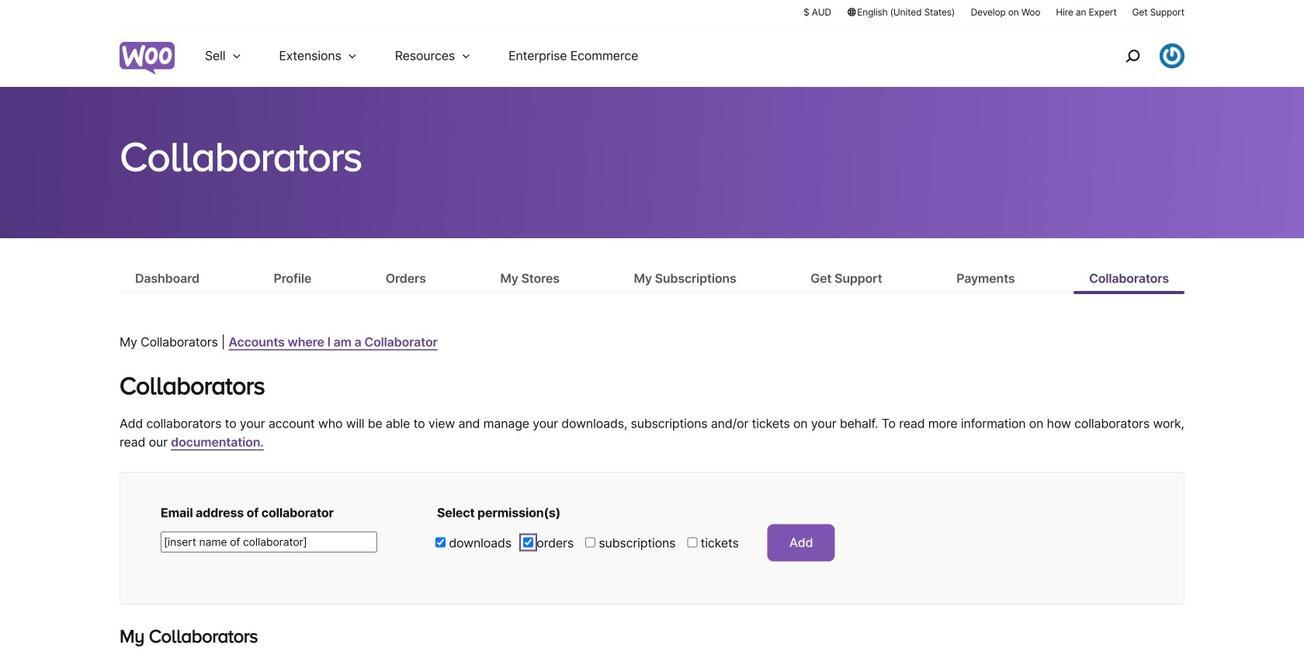 Task type: vqa. For each thing, say whether or not it's contained in the screenshot.
"open account menu" image
yes



Task type: describe. For each thing, give the bounding box(es) containing it.
search image
[[1120, 43, 1145, 68]]



Task type: locate. For each thing, give the bounding box(es) containing it.
open account menu image
[[1160, 43, 1185, 68]]

None checkbox
[[523, 537, 533, 548], [585, 537, 595, 548], [687, 537, 697, 548], [523, 537, 533, 548], [585, 537, 595, 548], [687, 537, 697, 548]]

None checkbox
[[435, 537, 446, 548]]

service navigation menu element
[[1092, 31, 1185, 81]]



